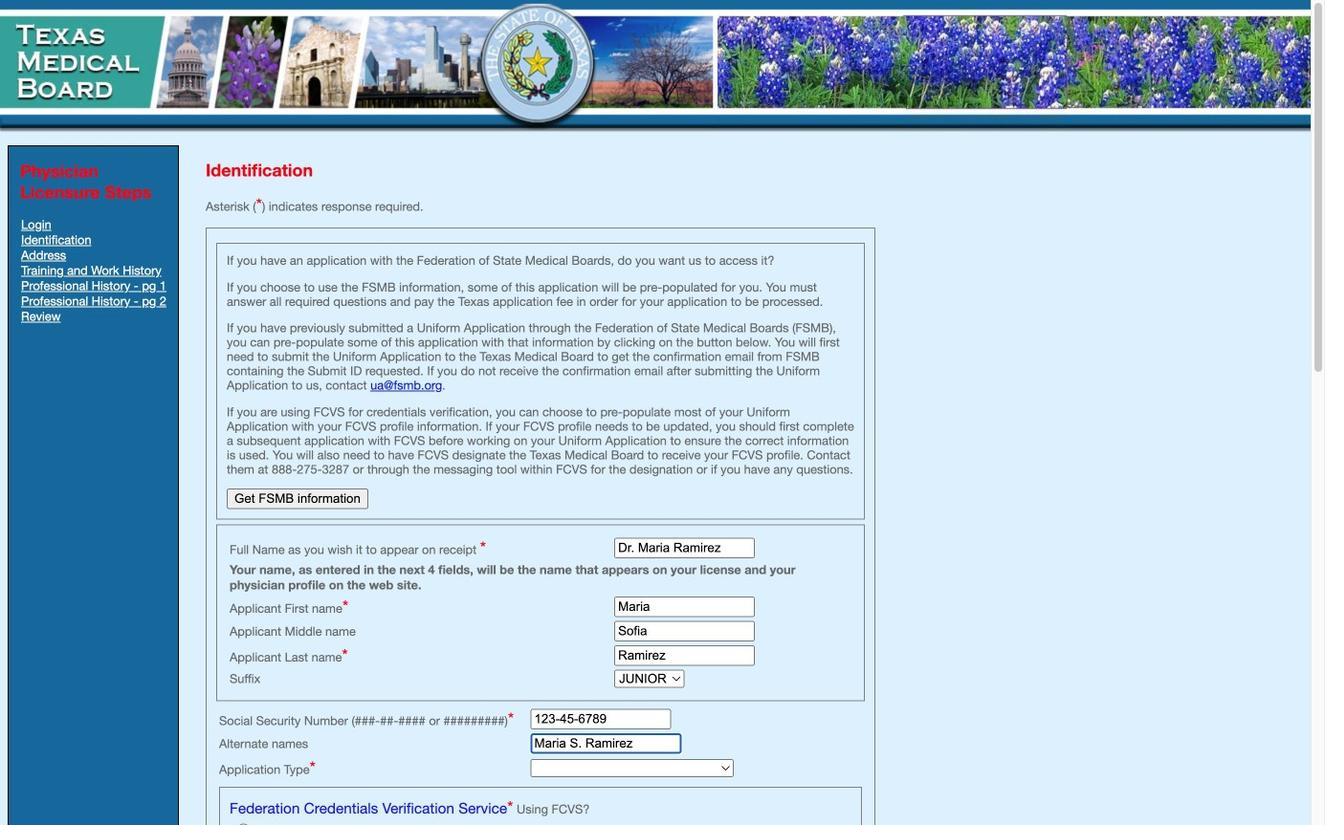 Task type: vqa. For each thing, say whether or not it's contained in the screenshot.
radio
no



Task type: locate. For each thing, give the bounding box(es) containing it.
None text field
[[615, 539, 755, 559], [615, 622, 755, 642], [615, 539, 755, 559], [615, 622, 755, 642]]

texas medical board image
[[0, 0, 718, 134]]

None text field
[[615, 597, 755, 618], [615, 646, 755, 667], [531, 710, 671, 730], [531, 734, 682, 755], [615, 597, 755, 618], [615, 646, 755, 667], [531, 710, 671, 730], [531, 734, 682, 755]]

None submit
[[227, 489, 368, 510]]



